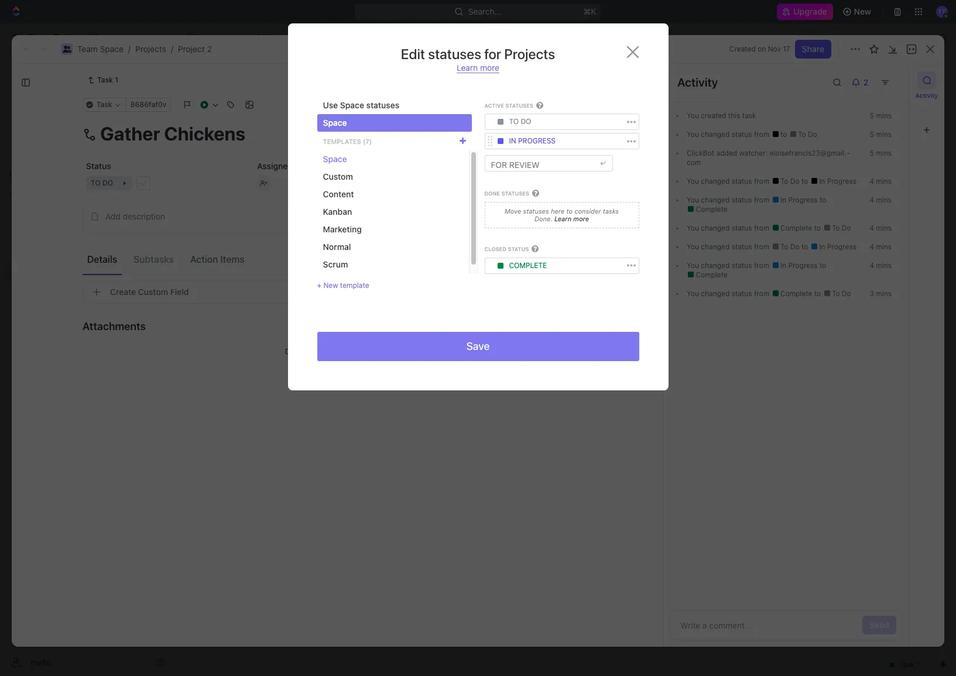 Task type: describe. For each thing, give the bounding box(es) containing it.
home link
[[5, 57, 170, 76]]

normal
[[323, 242, 351, 252]]

add description button
[[87, 207, 582, 226]]

invite
[[30, 658, 51, 668]]

1 4 mins from the top
[[870, 177, 892, 186]]

1 mins from the top
[[877, 111, 892, 120]]

2 4 mins from the top
[[870, 196, 892, 204]]

marketing
[[323, 224, 362, 234]]

7 mins from the top
[[877, 243, 892, 251]]

inbox
[[28, 81, 49, 91]]

7 from from the top
[[754, 289, 770, 298]]

in progress inside edit statuses for projects dialog
[[509, 137, 556, 145]]

5 for added watcher:
[[870, 149, 875, 158]]

user group image
[[62, 46, 71, 53]]

details
[[87, 254, 117, 265]]

Edit task name text field
[[83, 122, 586, 145]]

created
[[730, 45, 756, 53]]

1 vertical spatial add task button
[[301, 163, 350, 177]]

+
[[317, 281, 322, 290]]

share button right 17
[[795, 40, 832, 59]]

nov
[[768, 45, 781, 53]]

1 from from the top
[[754, 130, 770, 139]]

8686faf0v button
[[126, 98, 171, 112]]

customize
[[857, 108, 898, 118]]

move statuses here to consider tasks done.
[[505, 207, 619, 223]]

upload
[[361, 348, 384, 356]]

eloisefrancis23@gmail.
[[770, 149, 850, 158]]

learn more
[[553, 215, 589, 223]]

use
[[323, 100, 338, 110]]

spaces
[[9, 190, 34, 199]]

consider
[[575, 207, 601, 215]]

tasks
[[603, 207, 619, 215]]

you created this task
[[687, 111, 757, 120]]

activity inside 'task sidebar content' section
[[678, 76, 718, 89]]

created
[[701, 111, 727, 120]]

4 from from the top
[[754, 224, 770, 233]]

0 horizontal spatial learn more link
[[457, 63, 500, 73]]

customize button
[[842, 105, 902, 122]]

statuses for edit
[[428, 46, 482, 62]]

1 button
[[263, 223, 280, 235]]

4 changed from the top
[[701, 224, 730, 233]]

5 for changed status from
[[870, 130, 875, 139]]

space for use space statuses
[[340, 100, 364, 110]]

subtasks
[[134, 254, 174, 265]]

project
[[178, 44, 205, 54]]

edit statuses for projects dialog
[[288, 23, 669, 391]]

create
[[110, 287, 136, 297]]

8686faf0v
[[130, 100, 166, 109]]

this
[[729, 111, 741, 120]]

2 mins from the top
[[877, 130, 892, 139]]

upgrade
[[794, 6, 828, 16]]

gantt
[[398, 108, 419, 118]]

5 changed from the top
[[701, 243, 730, 251]]

favorites button
[[5, 168, 45, 182]]

here inside move statuses here to consider tasks done.
[[551, 207, 565, 215]]

5 from from the top
[[754, 243, 770, 251]]

statuses for done
[[502, 191, 530, 197]]

7 you from the top
[[687, 261, 699, 270]]

add for the top the add task button
[[872, 75, 887, 85]]

2 changed status from from the top
[[699, 177, 772, 186]]

items
[[220, 254, 245, 265]]

assignees
[[488, 137, 523, 146]]

automations
[[856, 32, 905, 42]]

closed
[[485, 246, 507, 253]]

com
[[687, 149, 850, 167]]

6 changed status from from the top
[[699, 261, 772, 270]]

9 mins from the top
[[877, 289, 892, 298]]

upload button
[[361, 348, 384, 356]]

done
[[485, 191, 500, 197]]

7 changed from the top
[[701, 289, 730, 298]]

do inside edit statuses for projects dialog
[[521, 117, 532, 126]]

8 you from the top
[[687, 289, 699, 298]]

complete
[[509, 261, 547, 270]]

templates (7)
[[323, 137, 372, 145]]

done.
[[535, 215, 553, 223]]

3
[[870, 289, 875, 298]]

calendar
[[299, 108, 334, 118]]

share button down upgrade
[[809, 28, 845, 47]]

team space / projects / project 2
[[77, 44, 212, 54]]

gantt link
[[396, 105, 419, 122]]

2 changed from the top
[[701, 177, 730, 186]]

to inside drop your files here to upload
[[352, 347, 359, 356]]

active
[[485, 103, 504, 109]]

attachments
[[83, 320, 146, 332]]

home
[[28, 61, 51, 71]]

upgrade link
[[778, 4, 833, 20]]

2 from from the top
[[754, 177, 770, 186]]

3 you from the top
[[687, 177, 699, 186]]

closed status
[[485, 246, 529, 253]]

6 from from the top
[[754, 261, 770, 270]]

table
[[355, 108, 376, 118]]

5 4 mins from the top
[[870, 261, 892, 270]]

3 mins
[[870, 289, 892, 298]]

8 mins from the top
[[877, 261, 892, 270]]

task 1 link
[[83, 73, 123, 87]]

new button
[[838, 2, 879, 21]]

send
[[870, 620, 890, 630]]

1 horizontal spatial projects
[[268, 32, 299, 42]]

1 horizontal spatial team space link
[[182, 30, 246, 45]]

action items
[[190, 254, 245, 265]]

statuses for active
[[506, 103, 534, 109]]

1 5 from the top
[[870, 111, 875, 120]]

files
[[320, 347, 334, 356]]

4 changed status from from the top
[[699, 224, 772, 233]]

project 2 link
[[178, 44, 212, 54]]

1 you from the top
[[687, 111, 699, 120]]

1 horizontal spatial more
[[574, 215, 589, 223]]

space for team space
[[219, 32, 243, 42]]

details button
[[83, 249, 122, 270]]

added
[[717, 149, 738, 158]]

calendar link
[[297, 105, 334, 122]]

5 mins for changed status from
[[870, 130, 892, 139]]

add for the add task button to the bottom
[[315, 165, 328, 174]]

assignees button
[[474, 135, 528, 149]]

attachments button
[[83, 312, 586, 340]]

favorites
[[9, 170, 40, 179]]

6 mins from the top
[[877, 224, 892, 233]]

Search tasks... text field
[[811, 133, 928, 151]]

add description
[[105, 211, 165, 221]]

1 vertical spatial learn
[[555, 215, 572, 223]]

content
[[323, 189, 354, 199]]



Task type: vqa. For each thing, say whether or not it's contained in the screenshot.


Task type: locate. For each thing, give the bounding box(es) containing it.
projects link
[[253, 30, 302, 45], [135, 44, 166, 54]]

space inside 'link'
[[219, 32, 243, 42]]

scrum
[[323, 260, 348, 269]]

6 you from the top
[[687, 243, 699, 251]]

space
[[219, 32, 243, 42], [100, 44, 124, 54], [340, 100, 364, 110], [323, 118, 347, 128], [323, 154, 347, 164]]

statuses inside move statuses here to consider tasks done.
[[523, 207, 549, 215]]

task sidebar content section
[[663, 64, 909, 647]]

eloisefrancis23@gmail. com
[[687, 149, 850, 167]]

more down for
[[480, 63, 500, 73]]

1 5 mins from the top
[[870, 111, 892, 120]]

7 changed status from from the top
[[699, 289, 772, 298]]

3 5 mins from the top
[[870, 149, 892, 158]]

1 vertical spatial team space, , element
[[11, 227, 22, 239]]

task
[[890, 75, 907, 85], [97, 76, 113, 84], [330, 165, 346, 174], [236, 224, 254, 234]]

use space statuses
[[323, 100, 400, 110]]

share down upgrade
[[816, 32, 838, 42]]

dropdown menu image
[[498, 119, 504, 125], [498, 138, 504, 144]]

0 horizontal spatial team space link
[[77, 44, 124, 54]]

learn inside edit statuses for projects learn more
[[457, 63, 478, 73]]

1 horizontal spatial activity
[[916, 92, 939, 99]]

1 vertical spatial 5 mins
[[870, 130, 892, 139]]

1 vertical spatial more
[[574, 215, 589, 223]]

task 1
[[97, 76, 118, 84]]

active statuses
[[485, 103, 534, 109]]

share for share button on the right of 17
[[802, 44, 825, 54]]

1 vertical spatial activity
[[916, 92, 939, 99]]

5 mins for added watcher:
[[870, 149, 892, 158]]

0 vertical spatial dropdown menu image
[[498, 119, 504, 125]]

team up home link on the left
[[77, 44, 98, 54]]

1 vertical spatial custom
[[138, 287, 168, 297]]

add up content
[[315, 165, 328, 174]]

edit
[[401, 46, 425, 62]]

learn more link
[[457, 63, 500, 73], [553, 215, 589, 223]]

add task for the top the add task button
[[872, 75, 907, 85]]

learn more link down consider
[[553, 215, 589, 223]]

share for share button under upgrade
[[816, 32, 838, 42]]

add task up customize
[[872, 75, 907, 85]]

new up automations
[[854, 6, 872, 16]]

2 vertical spatial add
[[105, 211, 121, 221]]

dropdown menu image for in progress
[[498, 138, 504, 144]]

0 horizontal spatial more
[[480, 63, 500, 73]]

4 4 mins from the top
[[870, 243, 892, 251]]

search...
[[469, 6, 502, 16]]

0 vertical spatial add task
[[872, 75, 907, 85]]

task sidebar navigation tab list
[[914, 71, 940, 139]]

6 changed from the top
[[701, 261, 730, 270]]

4 mins
[[870, 177, 892, 186], [870, 196, 892, 204], [870, 224, 892, 233], [870, 243, 892, 251], [870, 261, 892, 270]]

1 vertical spatial add task
[[315, 165, 346, 174]]

activity
[[678, 76, 718, 89], [916, 92, 939, 99]]

changed status from
[[699, 130, 772, 139], [699, 177, 772, 186], [699, 196, 772, 204], [699, 224, 772, 233], [699, 243, 772, 251], [699, 261, 772, 270], [699, 289, 772, 298]]

add task button up customize
[[865, 71, 914, 90]]

0 vertical spatial new
[[854, 6, 872, 16]]

created on nov 17
[[730, 45, 791, 53]]

1 horizontal spatial add task button
[[865, 71, 914, 90]]

statuses inside edit statuses for projects learn more
[[428, 46, 482, 62]]

add task for the add task button to the bottom
[[315, 165, 346, 174]]

3 mins from the top
[[877, 149, 892, 158]]

2 you from the top
[[687, 130, 699, 139]]

add
[[872, 75, 887, 85], [315, 165, 328, 174], [105, 211, 121, 221]]

team space, , element inside the team space 'link'
[[185, 33, 194, 42]]

new inside edit statuses for projects dialog
[[324, 281, 338, 290]]

17
[[783, 45, 791, 53]]

0 horizontal spatial team
[[77, 44, 98, 54]]

projects for team
[[135, 44, 166, 54]]

drop your files here to upload
[[285, 347, 384, 356]]

task 2
[[236, 224, 261, 234]]

0 horizontal spatial projects link
[[135, 44, 166, 54]]

here up learn more
[[551, 207, 565, 215]]

5 you from the top
[[687, 224, 699, 233]]

status
[[732, 130, 753, 139], [732, 177, 753, 186], [732, 196, 753, 204], [732, 224, 753, 233], [732, 243, 753, 251], [508, 246, 529, 253], [732, 261, 753, 270], [732, 289, 753, 298]]

custom inside button
[[138, 287, 168, 297]]

1 inside button
[[274, 224, 278, 233]]

1 changed from the top
[[701, 130, 730, 139]]

0 vertical spatial 5 mins
[[870, 111, 892, 120]]

team for team space
[[197, 32, 217, 42]]

tree
[[5, 204, 170, 362]]

inbox link
[[5, 77, 170, 95]]

1 horizontal spatial learn
[[555, 215, 572, 223]]

sidebar navigation
[[0, 23, 175, 677]]

0 vertical spatial 1
[[115, 76, 118, 84]]

2 5 mins from the top
[[870, 130, 892, 139]]

tree inside sidebar navigation
[[5, 204, 170, 362]]

/ up home link on the left
[[128, 44, 131, 54]]

added watcher:
[[715, 149, 770, 158]]

from
[[754, 130, 770, 139], [754, 177, 770, 186], [754, 196, 770, 204], [754, 224, 770, 233], [754, 243, 770, 251], [754, 261, 770, 270], [754, 289, 770, 298]]

/
[[248, 32, 251, 42], [128, 44, 131, 54], [171, 44, 173, 54]]

0 horizontal spatial team space, , element
[[11, 227, 22, 239]]

/ left project
[[171, 44, 173, 54]]

team space, , element down spaces
[[11, 227, 22, 239]]

0 horizontal spatial /
[[128, 44, 131, 54]]

template
[[340, 281, 369, 290]]

new right the +
[[324, 281, 338, 290]]

statuses for move
[[523, 207, 549, 215]]

projects link left project
[[135, 44, 166, 54]]

1 horizontal spatial /
[[171, 44, 173, 54]]

watcher:
[[740, 149, 768, 158]]

3 4 mins from the top
[[870, 224, 892, 233]]

board
[[219, 108, 241, 118]]

create custom field
[[110, 287, 189, 297]]

team space, , element up project
[[185, 33, 194, 42]]

action items button
[[186, 249, 249, 270]]

1 vertical spatial team
[[77, 44, 98, 54]]

assigned
[[257, 161, 293, 171]]

kanban
[[323, 207, 352, 217]]

2 vertical spatial 5
[[870, 149, 875, 158]]

on
[[758, 45, 766, 53]]

task
[[743, 111, 757, 120]]

assigned to
[[257, 161, 303, 171]]

5 4 from the top
[[870, 261, 875, 270]]

4 4 from the top
[[870, 243, 875, 251]]

1 vertical spatial dropdown menu image
[[498, 138, 504, 144]]

3 changed status from from the top
[[699, 196, 772, 204]]

1 vertical spatial learn more link
[[553, 215, 589, 223]]

1 horizontal spatial team
[[197, 32, 217, 42]]

clickbot
[[687, 149, 715, 158]]

changed
[[701, 130, 730, 139], [701, 177, 730, 186], [701, 196, 730, 204], [701, 224, 730, 233], [701, 243, 730, 251], [701, 261, 730, 270], [701, 289, 730, 298]]

team space link
[[182, 30, 246, 45], [77, 44, 124, 54]]

1 horizontal spatial projects link
[[253, 30, 302, 45]]

5
[[870, 111, 875, 120], [870, 130, 875, 139], [870, 149, 875, 158]]

4 you from the top
[[687, 196, 699, 204]]

0 vertical spatial team
[[197, 32, 217, 42]]

create custom field button
[[83, 281, 586, 304]]

new
[[854, 6, 872, 16], [324, 281, 338, 290]]

2 dropdown menu image from the top
[[498, 138, 504, 144]]

0 horizontal spatial add task button
[[301, 163, 350, 177]]

Enter a status text field
[[491, 155, 593, 172]]

to
[[509, 117, 519, 126], [781, 130, 789, 139], [798, 130, 806, 139], [295, 161, 303, 171], [781, 177, 789, 186], [802, 177, 811, 186], [820, 196, 827, 204], [567, 207, 573, 215], [815, 224, 823, 233], [832, 224, 840, 233], [781, 243, 789, 251], [802, 243, 811, 251], [820, 261, 827, 270], [217, 277, 227, 286], [815, 289, 823, 298], [832, 289, 840, 298], [352, 347, 359, 356]]

1
[[115, 76, 118, 84], [274, 224, 278, 233]]

3 from from the top
[[754, 196, 770, 204]]

team space
[[197, 32, 243, 42]]

progress inside edit statuses for projects dialog
[[518, 137, 556, 145]]

1 horizontal spatial here
[[551, 207, 565, 215]]

in progress
[[509, 137, 556, 145], [217, 165, 265, 174], [818, 177, 857, 186], [779, 196, 820, 204], [818, 243, 857, 251], [779, 261, 820, 270]]

1 vertical spatial add
[[315, 165, 328, 174]]

1 4 from the top
[[870, 177, 875, 186]]

0 horizontal spatial 1
[[115, 76, 118, 84]]

custom
[[323, 172, 353, 182], [138, 287, 168, 297]]

1 vertical spatial 5
[[870, 130, 875, 139]]

projects for edit
[[505, 46, 555, 62]]

add task button up content
[[301, 163, 350, 177]]

share button
[[809, 28, 845, 47], [795, 40, 832, 59]]

0 vertical spatial add
[[872, 75, 887, 85]]

5 mins from the top
[[877, 196, 892, 204]]

add task up content
[[315, 165, 346, 174]]

more inside edit statuses for projects learn more
[[480, 63, 500, 73]]

activity inside the task sidebar navigation tab list
[[916, 92, 939, 99]]

board link
[[216, 105, 241, 122]]

for
[[485, 46, 502, 62]]

1 horizontal spatial 1
[[274, 224, 278, 233]]

custom left field
[[138, 287, 168, 297]]

your
[[303, 347, 318, 356]]

0 horizontal spatial learn
[[457, 63, 478, 73]]

1 horizontal spatial add
[[315, 165, 328, 174]]

0 horizontal spatial here
[[336, 347, 350, 356]]

1 horizontal spatial learn more link
[[553, 215, 589, 223]]

new inside button
[[854, 6, 872, 16]]

1 vertical spatial here
[[336, 347, 350, 356]]

more down consider
[[574, 215, 589, 223]]

2 5 from the top
[[870, 130, 875, 139]]

1 vertical spatial 1
[[274, 224, 278, 233]]

status
[[86, 161, 111, 171]]

0 vertical spatial more
[[480, 63, 500, 73]]

+ new template
[[317, 281, 369, 290]]

team for team space / projects / project 2
[[77, 44, 98, 54]]

1 horizontal spatial custom
[[323, 172, 353, 182]]

1 vertical spatial share
[[802, 44, 825, 54]]

team inside 'link'
[[197, 32, 217, 42]]

space for team space / projects / project 2
[[100, 44, 124, 54]]

2 horizontal spatial /
[[248, 32, 251, 42]]

1 dropdown menu image from the top
[[498, 119, 504, 125]]

status inside dialog
[[508, 246, 529, 253]]

5 mins
[[870, 111, 892, 120], [870, 130, 892, 139], [870, 149, 892, 158]]

3 4 from the top
[[870, 224, 875, 233]]

team space, , element
[[185, 33, 194, 42], [11, 227, 22, 239]]

1 horizontal spatial add task
[[872, 75, 907, 85]]

1 changed status from from the top
[[699, 130, 772, 139]]

0 horizontal spatial projects
[[135, 44, 166, 54]]

2
[[207, 44, 212, 54], [278, 165, 282, 174], [256, 224, 261, 234], [253, 277, 257, 286]]

/ right the team space
[[248, 32, 251, 42]]

3 5 from the top
[[870, 149, 875, 158]]

1 horizontal spatial team space, , element
[[185, 33, 194, 42]]

projects link right the team space
[[253, 30, 302, 45]]

add task button
[[865, 71, 914, 90], [301, 163, 350, 177]]

0 vertical spatial learn more link
[[457, 63, 500, 73]]

0 vertical spatial learn
[[457, 63, 478, 73]]

edit statuses for projects learn more
[[401, 46, 555, 73]]

to do inside edit statuses for projects dialog
[[509, 117, 532, 126]]

team space, , element inside sidebar navigation
[[11, 227, 22, 239]]

2 vertical spatial 5 mins
[[870, 149, 892, 158]]

0 vertical spatial share
[[816, 32, 838, 42]]

0 horizontal spatial activity
[[678, 76, 718, 89]]

here right files
[[336, 347, 350, 356]]

0 horizontal spatial add
[[105, 211, 121, 221]]

0 vertical spatial custom
[[323, 172, 353, 182]]

2 horizontal spatial add
[[872, 75, 887, 85]]

team up project 2 link
[[197, 32, 217, 42]]

0 horizontal spatial new
[[324, 281, 338, 290]]

here inside drop your files here to upload
[[336, 347, 350, 356]]

0 vertical spatial 5
[[870, 111, 875, 120]]

2 horizontal spatial projects
[[505, 46, 555, 62]]

description
[[123, 211, 165, 221]]

add left description on the left top of page
[[105, 211, 121, 221]]

to inside move statuses here to consider tasks done.
[[567, 207, 573, 215]]

projects inside edit statuses for projects learn more
[[505, 46, 555, 62]]

custom inside edit statuses for projects dialog
[[323, 172, 353, 182]]

field
[[170, 287, 189, 297]]

in inside edit statuses for projects dialog
[[509, 137, 516, 145]]

add task
[[872, 75, 907, 85], [315, 165, 346, 174]]

templates
[[323, 137, 361, 145]]

drop
[[285, 347, 301, 356]]

save
[[467, 340, 490, 353]]

do
[[521, 117, 532, 126], [808, 130, 818, 139], [791, 177, 800, 186], [842, 224, 852, 233], [791, 243, 800, 251], [229, 277, 240, 286], [842, 289, 852, 298]]

dropdown menu image for to do
[[498, 119, 504, 125]]

1 horizontal spatial new
[[854, 6, 872, 16]]

3 changed from the top
[[701, 196, 730, 204]]

0 vertical spatial add task button
[[865, 71, 914, 90]]

custom up content
[[323, 172, 353, 182]]

to do
[[509, 117, 532, 126], [797, 130, 818, 139], [779, 177, 802, 186], [830, 224, 852, 233], [779, 243, 802, 251], [217, 277, 240, 286], [830, 289, 852, 298]]

0 horizontal spatial custom
[[138, 287, 168, 297]]

subtasks button
[[129, 249, 179, 270]]

⌘k
[[584, 6, 597, 16]]

2 4 from the top
[[870, 196, 875, 204]]

5 changed status from from the top
[[699, 243, 772, 251]]

projects
[[268, 32, 299, 42], [135, 44, 166, 54], [505, 46, 555, 62]]

0 vertical spatial team space, , element
[[185, 33, 194, 42]]

(7)
[[363, 137, 372, 145]]

add up customize
[[872, 75, 887, 85]]

move
[[505, 207, 522, 215]]

learn more link down for
[[457, 63, 500, 73]]

1 vertical spatial new
[[324, 281, 338, 290]]

0 horizontal spatial add task
[[315, 165, 346, 174]]

0 vertical spatial here
[[551, 207, 565, 215]]

4 mins from the top
[[877, 177, 892, 186]]

share right 17
[[802, 44, 825, 54]]

0 vertical spatial activity
[[678, 76, 718, 89]]

send button
[[863, 616, 897, 635]]

table link
[[353, 105, 376, 122]]



